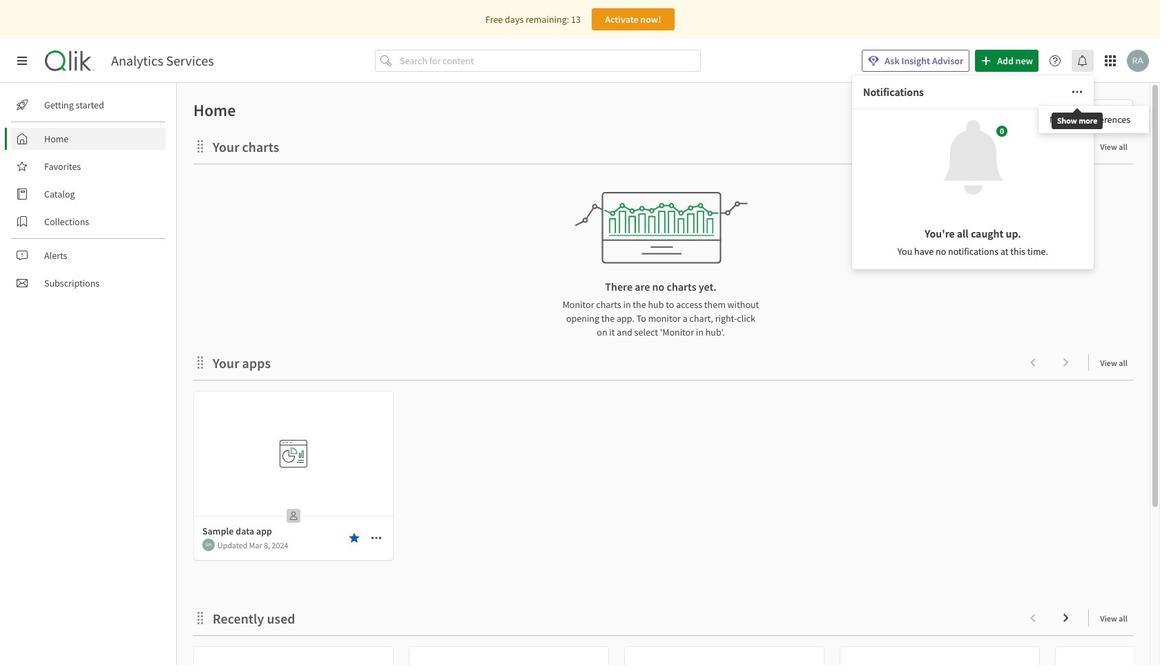 Task type: describe. For each thing, give the bounding box(es) containing it.
0 vertical spatial move collection image
[[193, 139, 207, 153]]

2 vertical spatial move collection image
[[193, 611, 207, 625]]

remove from favorites image
[[349, 532, 360, 543]]

1 vertical spatial move collection image
[[193, 355, 207, 369]]

close sidebar menu image
[[17, 55, 28, 66]]

ruby anderson image
[[202, 539, 215, 551]]



Task type: locate. For each thing, give the bounding box(es) containing it.
analytics services element
[[111, 52, 214, 69]]

main content
[[171, 83, 1160, 665]]

navigation pane element
[[0, 88, 176, 300]]

move collection image
[[193, 139, 207, 153], [193, 355, 207, 369], [193, 611, 207, 625]]

tooltip
[[1052, 103, 1103, 139]]

ruby anderson element
[[202, 539, 215, 551]]



